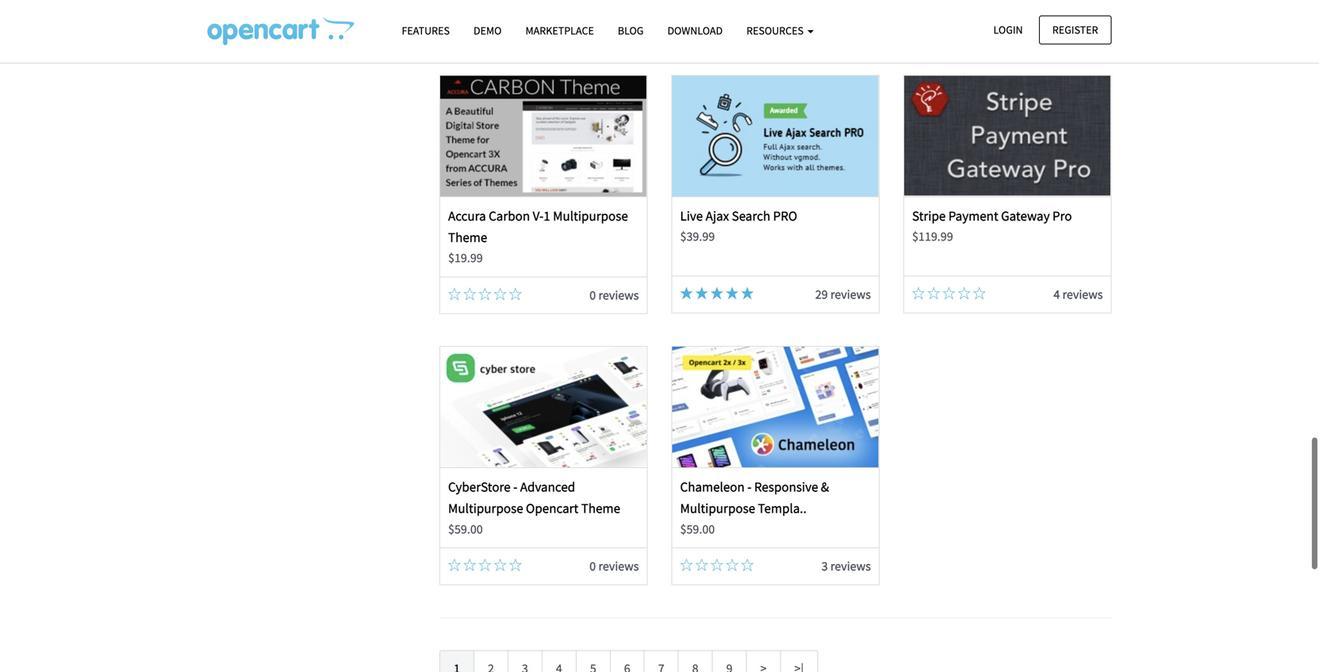 Task type: describe. For each thing, give the bounding box(es) containing it.
25
[[584, 16, 596, 32]]

live ajax search pro image
[[673, 76, 879, 196]]

25 reviews
[[584, 16, 639, 32]]

0 for cyberstore - advanced multipurpose opencart theme
[[590, 558, 596, 574]]

411 reviews
[[809, 16, 871, 32]]

multipurpose for accura carbon v-1 multipurpose theme
[[553, 207, 628, 224]]

chameleon
[[681, 478, 745, 495]]

chameleon - responsive & multipurpose templa.. link
[[681, 478, 830, 517]]

blog
[[618, 23, 644, 38]]

templa..
[[758, 500, 807, 517]]

resources
[[747, 23, 806, 38]]

411
[[809, 16, 828, 32]]

$19.99
[[448, 250, 483, 266]]

29 reviews
[[816, 286, 871, 302]]

opencart
[[526, 500, 579, 517]]

chameleon - responsive & multipurpose templa.. $59.00
[[681, 478, 830, 537]]

gateway
[[1002, 207, 1050, 224]]

live ajax search pro $39.99
[[681, 207, 798, 244]]

stripe
[[913, 207, 946, 224]]

stripe payment gateway pro image
[[905, 76, 1111, 196]]

3 reviews
[[822, 558, 871, 574]]

resources link
[[735, 17, 826, 45]]

4 reviews
[[1054, 286, 1104, 302]]

cyberstore - advanced multipurpose opencart theme link
[[448, 478, 621, 517]]

cyberstore - advanced multipurpose opencart theme image
[[441, 347, 647, 467]]

$39.99
[[681, 229, 715, 244]]

login link
[[981, 15, 1037, 44]]

stripe payment gateway pro $119.99
[[913, 207, 1073, 244]]

multipurpose for chameleon - responsive & multipurpose templa..
[[681, 500, 756, 517]]

&
[[821, 478, 830, 495]]

ajax
[[706, 207, 730, 224]]

accura carbon v-1 multipurpose theme $19.99
[[448, 207, 628, 266]]

0 for accura carbon v-1 multipurpose theme
[[590, 287, 596, 303]]

- for chameleon
[[748, 478, 752, 495]]

features link
[[390, 17, 462, 45]]

6
[[1054, 16, 1061, 32]]



Task type: locate. For each thing, give the bounding box(es) containing it.
1 vertical spatial theme
[[582, 500, 621, 517]]

$119.99
[[913, 229, 954, 244]]

download
[[668, 23, 723, 38]]

$59.00 down chameleon
[[681, 521, 715, 537]]

star light image
[[448, 16, 461, 29], [681, 16, 693, 29], [696, 16, 708, 29], [711, 16, 724, 29], [696, 287, 708, 299], [742, 287, 754, 299]]

4
[[1054, 286, 1061, 302]]

0 horizontal spatial multipurpose
[[448, 500, 524, 517]]

live ajax search pro link
[[681, 207, 798, 224]]

theme up $19.99
[[448, 229, 488, 246]]

download link
[[656, 17, 735, 45]]

1 0 from the top
[[590, 287, 596, 303]]

theme
[[448, 229, 488, 246], [582, 500, 621, 517]]

0 vertical spatial 0 reviews
[[590, 287, 639, 303]]

2 $59.00 from the left
[[681, 521, 715, 537]]

cyberstore
[[448, 478, 511, 495]]

0 reviews for cyberstore - advanced multipurpose opencart theme
[[590, 558, 639, 574]]

theme inside accura carbon v-1 multipurpose theme $19.99
[[448, 229, 488, 246]]

1
[[544, 207, 551, 224]]

0 horizontal spatial theme
[[448, 229, 488, 246]]

star light image
[[464, 16, 476, 29], [479, 16, 492, 29], [494, 16, 507, 29], [742, 16, 754, 29], [681, 287, 693, 299], [711, 287, 724, 299], [726, 287, 739, 299]]

accura
[[448, 207, 486, 224]]

multipurpose inside cyberstore - advanced multipurpose opencart theme $59.00
[[448, 500, 524, 517]]

- for cyberstore
[[514, 478, 518, 495]]

$59.00 for cyberstore - advanced multipurpose opencart theme
[[448, 521, 483, 537]]

blog link
[[606, 17, 656, 45]]

chameleon - responsive & multipurpose templa.. image
[[673, 347, 879, 467]]

v-
[[533, 207, 544, 224]]

accura carbon v-1 multipurpose theme link
[[448, 207, 628, 246]]

cyberstore - advanced multipurpose opencart theme $59.00
[[448, 478, 621, 537]]

1 horizontal spatial theme
[[582, 500, 621, 517]]

0 vertical spatial theme
[[448, 229, 488, 246]]

stripe payment gateway pro link
[[913, 207, 1073, 224]]

login
[[994, 23, 1023, 37]]

pro
[[773, 207, 798, 224]]

0
[[590, 287, 596, 303], [590, 558, 596, 574]]

6 reviews
[[1054, 16, 1104, 32]]

1 horizontal spatial -
[[748, 478, 752, 495]]

register link
[[1040, 15, 1112, 44]]

demo
[[474, 23, 502, 38]]

pro
[[1053, 207, 1073, 224]]

star light o image
[[943, 287, 956, 299], [958, 287, 971, 299], [448, 288, 461, 300], [464, 288, 476, 300], [479, 288, 492, 300], [494, 288, 507, 300], [479, 559, 492, 571], [681, 559, 693, 571], [696, 559, 708, 571], [711, 559, 724, 571], [726, 559, 739, 571]]

2 0 reviews from the top
[[590, 558, 639, 574]]

reviews
[[599, 16, 639, 32], [831, 16, 871, 32], [1063, 16, 1104, 32], [831, 286, 871, 302], [1063, 286, 1104, 302], [599, 287, 639, 303], [599, 558, 639, 574], [831, 558, 871, 574]]

1 vertical spatial 0
[[590, 558, 596, 574]]

$59.00 down cyberstore
[[448, 521, 483, 537]]

0 horizontal spatial $59.00
[[448, 521, 483, 537]]

1 horizontal spatial multipurpose
[[553, 207, 628, 224]]

accura carbon v-1 multipurpose theme image
[[441, 76, 647, 196]]

-
[[514, 478, 518, 495], [748, 478, 752, 495]]

opencart extensions image
[[208, 17, 354, 45]]

multipurpose inside accura carbon v-1 multipurpose theme $19.99
[[553, 207, 628, 224]]

- left the "responsive"
[[748, 478, 752, 495]]

1 0 reviews from the top
[[590, 287, 639, 303]]

multipurpose inside the chameleon - responsive & multipurpose templa.. $59.00
[[681, 500, 756, 517]]

$59.00 inside the chameleon - responsive & multipurpose templa.. $59.00
[[681, 521, 715, 537]]

payment
[[949, 207, 999, 224]]

$59.00
[[448, 521, 483, 537], [681, 521, 715, 537]]

theme for accura carbon v-1 multipurpose theme
[[448, 229, 488, 246]]

register
[[1053, 23, 1099, 37]]

0 reviews
[[590, 287, 639, 303], [590, 558, 639, 574]]

0 vertical spatial 0
[[590, 287, 596, 303]]

responsive
[[755, 478, 819, 495]]

$59.00 for chameleon - responsive & multipurpose templa..
[[681, 521, 715, 537]]

2 - from the left
[[748, 478, 752, 495]]

marketplace
[[526, 23, 594, 38]]

multipurpose
[[553, 207, 628, 224], [448, 500, 524, 517], [681, 500, 756, 517]]

multipurpose down chameleon
[[681, 500, 756, 517]]

- inside the chameleon - responsive & multipurpose templa.. $59.00
[[748, 478, 752, 495]]

$59.00 inside cyberstore - advanced multipurpose opencart theme $59.00
[[448, 521, 483, 537]]

search
[[732, 207, 771, 224]]

carbon
[[489, 207, 530, 224]]

1 $59.00 from the left
[[448, 521, 483, 537]]

3
[[822, 558, 828, 574]]

theme inside cyberstore - advanced multipurpose opencart theme $59.00
[[582, 500, 621, 517]]

0 reviews for accura carbon v-1 multipurpose theme
[[590, 287, 639, 303]]

2 horizontal spatial multipurpose
[[681, 500, 756, 517]]

demo link
[[462, 17, 514, 45]]

1 horizontal spatial $59.00
[[681, 521, 715, 537]]

star light o image
[[913, 287, 925, 299], [928, 287, 941, 299], [974, 287, 986, 299], [509, 288, 522, 300], [448, 559, 461, 571], [464, 559, 476, 571], [494, 559, 507, 571], [509, 559, 522, 571], [742, 559, 754, 571]]

1 vertical spatial 0 reviews
[[590, 558, 639, 574]]

2 0 from the top
[[590, 558, 596, 574]]

0 horizontal spatial -
[[514, 478, 518, 495]]

theme for cyberstore - advanced multipurpose opencart theme
[[582, 500, 621, 517]]

multipurpose down cyberstore
[[448, 500, 524, 517]]

advanced
[[520, 478, 576, 495]]

1 - from the left
[[514, 478, 518, 495]]

multipurpose right 1
[[553, 207, 628, 224]]

- inside cyberstore - advanced multipurpose opencart theme $59.00
[[514, 478, 518, 495]]

features
[[402, 23, 450, 38]]

live
[[681, 207, 703, 224]]

theme right opencart
[[582, 500, 621, 517]]

29
[[816, 286, 828, 302]]

- left advanced
[[514, 478, 518, 495]]

marketplace link
[[514, 17, 606, 45]]



Task type: vqa. For each thing, say whether or not it's contained in the screenshot.
Multipurpose
yes



